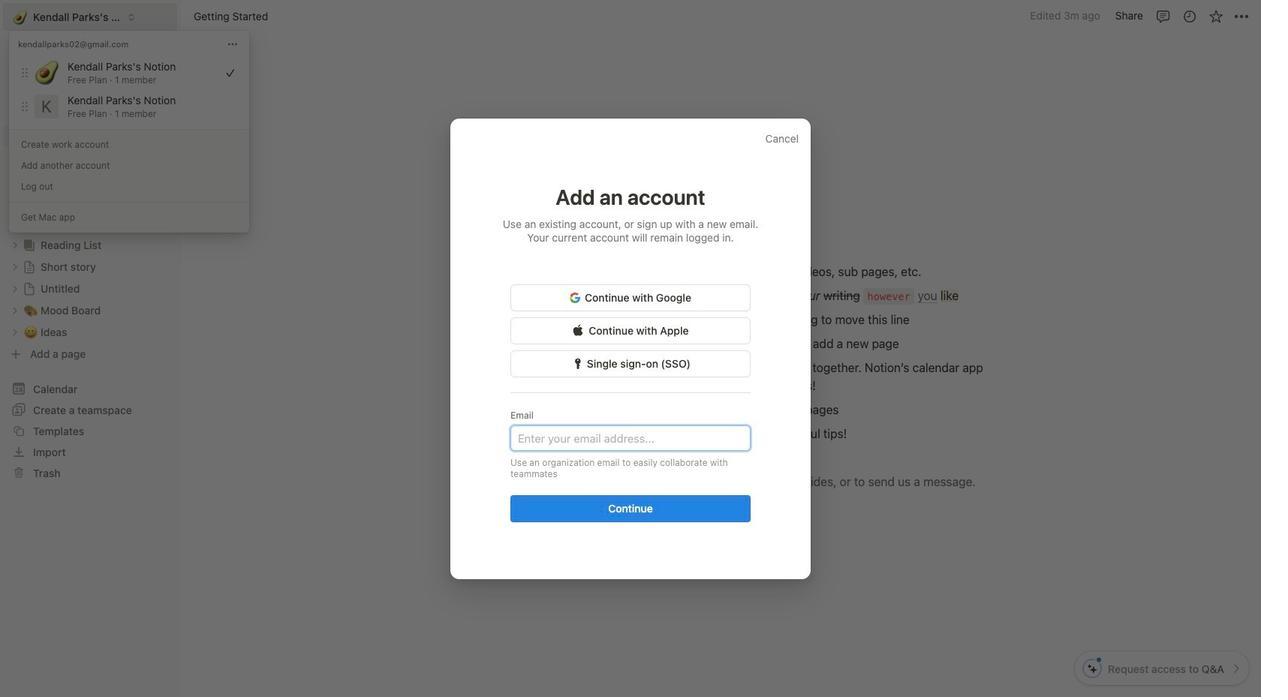Task type: locate. For each thing, give the bounding box(es) containing it.
1 vertical spatial 🥑 image
[[35, 58, 59, 89]]

0 vertical spatial 🥑 image
[[13, 8, 27, 27]]

Enter your email address... email field
[[518, 429, 744, 448]]

favorite image
[[1209, 9, 1224, 24]]

updates image
[[1183, 9, 1198, 24]]

🥑 image
[[13, 8, 27, 27], [35, 58, 59, 89]]

k image
[[35, 95, 59, 119]]



Task type: vqa. For each thing, say whether or not it's contained in the screenshot.
Type to search... TEXT BOX
no



Task type: describe. For each thing, give the bounding box(es) containing it.
comments image
[[1156, 9, 1171, 24]]

0 horizontal spatial 🥑 image
[[13, 8, 27, 27]]

1 horizontal spatial 🥑 image
[[35, 58, 59, 89]]



